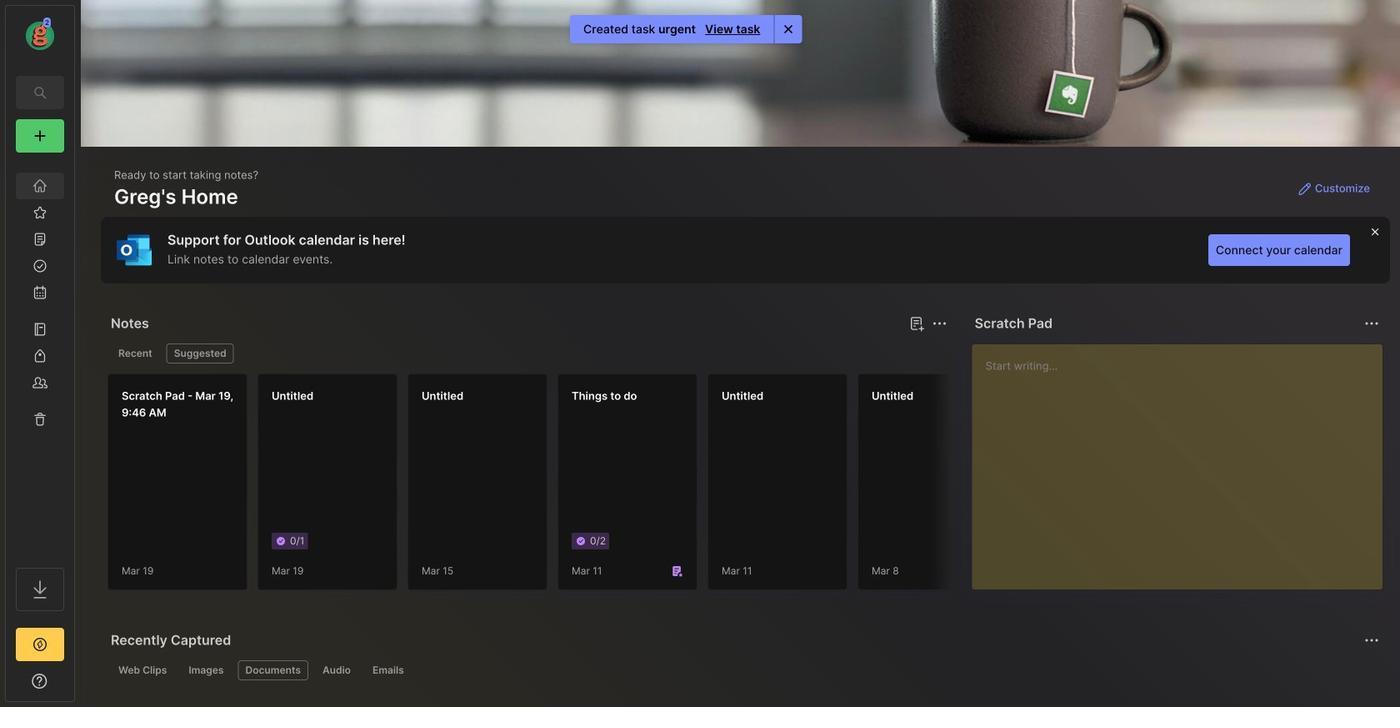 Task type: locate. For each thing, give the bounding box(es) containing it.
tab
[[111, 344, 160, 364], [167, 344, 234, 364], [111, 660, 175, 680], [181, 660, 231, 680], [238, 660, 308, 680], [315, 660, 358, 680], [365, 660, 412, 680]]

alert
[[570, 15, 802, 43]]

1 vertical spatial tab list
[[111, 660, 1377, 680]]

tab list
[[111, 344, 945, 364], [111, 660, 1377, 680]]

row group
[[108, 374, 1401, 600]]

tree
[[6, 163, 74, 553]]

1 horizontal spatial more actions field
[[1361, 312, 1384, 335]]

Start writing… text field
[[986, 344, 1382, 576]]

edit search image
[[30, 83, 50, 103]]

more actions image
[[930, 314, 950, 334]]

0 horizontal spatial more actions field
[[929, 312, 952, 335]]

more actions image
[[1362, 314, 1382, 334]]

More actions field
[[929, 312, 952, 335], [1361, 312, 1384, 335]]

0 vertical spatial tab list
[[111, 344, 945, 364]]



Task type: describe. For each thing, give the bounding box(es) containing it.
click to expand image
[[73, 676, 85, 696]]

main element
[[0, 0, 80, 707]]

home image
[[32, 178, 48, 194]]

2 tab list from the top
[[111, 660, 1377, 680]]

WHAT'S NEW field
[[6, 668, 74, 695]]

tree inside main element
[[6, 163, 74, 553]]

1 more actions field from the left
[[929, 312, 952, 335]]

2 more actions field from the left
[[1361, 312, 1384, 335]]

upgrade image
[[30, 635, 50, 655]]

1 tab list from the top
[[111, 344, 945, 364]]

Account field
[[6, 16, 74, 53]]



Task type: vqa. For each thing, say whether or not it's contained in the screenshot.
SEARCH text box
no



